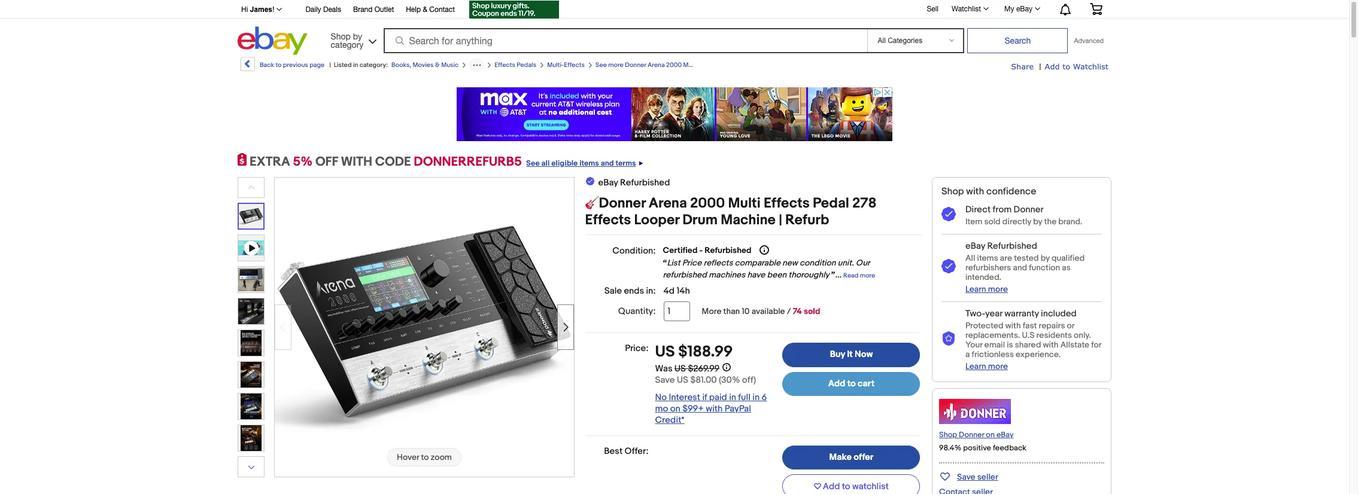 Task type: locate. For each thing, give the bounding box(es) containing it.
to for watchlist
[[842, 481, 851, 493]]

see left all
[[526, 159, 540, 168]]

sell link
[[922, 5, 944, 13]]

picture 5 of 16 image
[[238, 362, 264, 388]]

0 horizontal spatial &
[[423, 5, 427, 14]]

2000 left effect
[[666, 61, 682, 69]]

1 horizontal spatial save
[[957, 472, 976, 482]]

picture 6 of 16 image
[[238, 394, 264, 420]]

add for add to watchlist
[[823, 481, 840, 493]]

0 vertical spatial donner
[[625, 61, 646, 69]]

comparable
[[735, 258, 781, 268]]

1 vertical spatial items
[[977, 253, 998, 263]]

see down search for anything text box
[[596, 61, 607, 69]]

1 multi- from the left
[[547, 61, 564, 69]]

more down our
[[860, 272, 875, 280]]

help
[[406, 5, 421, 14]]

sold down from
[[984, 217, 1001, 227]]

save for save seller
[[957, 472, 976, 482]]

1 learn more link from the top
[[966, 284, 1008, 295]]

save
[[655, 375, 675, 386], [957, 472, 976, 482]]

& left music
[[435, 61, 440, 69]]

0 vertical spatial items
[[580, 159, 599, 168]]

1 horizontal spatial |
[[779, 212, 782, 229]]

by inside shop by category
[[353, 31, 362, 41]]

ebay up feedback
[[997, 430, 1014, 440]]

& right help
[[423, 5, 427, 14]]

add right share
[[1045, 62, 1060, 71]]

0 vertical spatial add
[[1045, 62, 1060, 71]]

us up was
[[655, 343, 675, 362]]

in left full
[[729, 392, 736, 404]]

0 vertical spatial watchlist
[[952, 5, 981, 13]]

arena up certified
[[649, 195, 687, 212]]

to right back
[[276, 61, 282, 69]]

learn more link down frictionless
[[966, 362, 1008, 372]]

with down repairs on the bottom right of the page
[[1043, 340, 1059, 350]]

1 horizontal spatial sold
[[984, 217, 1001, 227]]

donner inside direct from donner item sold directly by the brand.
[[1014, 204, 1044, 216]]

on right mo
[[670, 404, 681, 415]]

on up 98.4% positive feedback
[[986, 430, 995, 440]]

more inside " ... read more
[[860, 272, 875, 280]]

0 horizontal spatial on
[[670, 404, 681, 415]]

0 vertical spatial see
[[596, 61, 607, 69]]

effects right the pedals
[[564, 61, 585, 69]]

0 horizontal spatial watchlist
[[952, 5, 981, 13]]

1 vertical spatial add
[[828, 378, 846, 389]]

ebay refurbished up are
[[966, 241, 1037, 252]]

2 horizontal spatial donner
[[1014, 204, 1044, 216]]

1 vertical spatial ebay refurbished
[[966, 241, 1037, 252]]

our
[[856, 258, 870, 268]]

| left listed
[[329, 61, 331, 69]]

1 horizontal spatial on
[[986, 430, 995, 440]]

to left cart
[[848, 378, 856, 389]]

only.
[[1074, 330, 1091, 341]]

help & contact link
[[406, 4, 455, 17]]

effects right multi
[[764, 195, 810, 212]]

to for previous
[[276, 61, 282, 69]]

1 with details__icon image from the top
[[942, 207, 956, 222]]

picture 2 of 16 image
[[238, 267, 264, 293]]

2 learn more link from the top
[[966, 362, 1008, 372]]

learn more link
[[966, 284, 1008, 295], [966, 362, 1008, 372]]

save inside button
[[957, 472, 976, 482]]

1 vertical spatial learn more link
[[966, 362, 1008, 372]]

with details__icon image left item
[[942, 207, 956, 222]]

!
[[272, 5, 274, 14]]

music
[[441, 61, 459, 69]]

advanced link
[[1068, 29, 1110, 53]]

daily deals
[[306, 5, 341, 14]]

2 vertical spatial with details__icon image
[[942, 332, 956, 347]]

us
[[655, 343, 675, 362], [675, 364, 686, 375], [677, 375, 689, 386]]

1 vertical spatial donner
[[1014, 204, 1044, 216]]

advanced
[[1074, 37, 1104, 44]]

refurbished up reflects
[[705, 245, 752, 256]]

previous
[[283, 61, 308, 69]]

shop by category button
[[325, 27, 379, 52]]

1 vertical spatial &
[[435, 61, 440, 69]]

brand outlet link
[[353, 4, 394, 17]]

0 horizontal spatial save
[[655, 375, 675, 386]]

1 vertical spatial see
[[526, 159, 540, 168]]

1 learn from the top
[[966, 284, 986, 295]]

offer
[[854, 452, 874, 464]]

learn more link for two-year warranty included
[[966, 362, 1008, 372]]

have
[[747, 270, 765, 280]]

effects pedals link
[[495, 61, 537, 69]]

learn down a
[[966, 362, 986, 372]]

and left the terms
[[601, 159, 614, 168]]

ends
[[624, 286, 644, 297]]

picture 7 of 16 image
[[238, 426, 264, 451]]

items inside the all items are tested by qualified refurbishers and function as intended.
[[977, 253, 998, 263]]

"
[[663, 258, 667, 268]]

items right the all
[[977, 253, 998, 263]]

tested
[[1014, 253, 1039, 263]]

items up text__icon
[[580, 159, 599, 168]]

movies
[[413, 61, 434, 69]]

back to previous page
[[260, 61, 325, 69]]

donner
[[625, 61, 646, 69], [1014, 204, 1044, 216], [959, 430, 985, 440]]

learn more link down the intended.
[[966, 284, 1008, 295]]

0 vertical spatial &
[[423, 5, 427, 14]]

1 vertical spatial save
[[957, 472, 976, 482]]

sold inside direct from donner item sold directly by the brand.
[[984, 217, 1001, 227]]

1 horizontal spatial multi-
[[683, 61, 700, 69]]

refurbished up are
[[987, 241, 1037, 252]]

condition
[[800, 258, 836, 268]]

list
[[667, 258, 680, 268]]

to left watchlist
[[842, 481, 851, 493]]

best offer:
[[604, 446, 649, 458]]

multi- down shop by category 'banner'
[[683, 61, 700, 69]]

us up interest at the bottom of the page
[[677, 375, 689, 386]]

watchlist
[[853, 481, 889, 493]]

add down buy
[[828, 378, 846, 389]]

None submit
[[968, 28, 1068, 53]]

donner down search for anything text box
[[625, 61, 646, 69]]

2 vertical spatial by
[[1041, 253, 1050, 263]]

from
[[993, 204, 1012, 216]]

shared
[[1015, 340, 1041, 350]]

2 horizontal spatial refurbished
[[987, 241, 1037, 252]]

drum
[[683, 212, 718, 229]]

with details__icon image left your
[[942, 332, 956, 347]]

see inside "link"
[[526, 159, 540, 168]]

shop
[[331, 31, 351, 41], [942, 186, 964, 198], [939, 430, 957, 440]]

1 vertical spatial shop
[[942, 186, 964, 198]]

0 vertical spatial and
[[601, 159, 614, 168]]

0 vertical spatial sold
[[984, 217, 1001, 227]]

1 vertical spatial sold
[[804, 307, 820, 317]]

see
[[596, 61, 607, 69], [526, 159, 540, 168]]

save left seller
[[957, 472, 976, 482]]

category
[[331, 40, 364, 49]]

0 horizontal spatial see
[[526, 159, 540, 168]]

deals
[[323, 5, 341, 14]]

0 vertical spatial learn
[[966, 284, 986, 295]]

daily
[[306, 5, 321, 14]]

learn more
[[966, 284, 1008, 295]]

0 horizontal spatial |
[[329, 61, 331, 69]]

1 horizontal spatial refurbished
[[705, 245, 752, 256]]

on inside "no interest if paid in full in 6 mo on $99+ with paypal credit*"
[[670, 404, 681, 415]]

2 learn from the top
[[966, 362, 986, 372]]

more information - about this item condition image
[[759, 245, 769, 255]]

the
[[1044, 217, 1057, 227]]

2 vertical spatial shop
[[939, 430, 957, 440]]

email
[[985, 340, 1005, 350]]

direct
[[966, 204, 991, 216]]

by inside direct from donner item sold directly by the brand.
[[1033, 217, 1043, 227]]

with inside "no interest if paid in full in 6 mo on $99+ with paypal credit*"
[[706, 404, 723, 415]]

with details__icon image
[[942, 207, 956, 222], [942, 259, 956, 274], [942, 332, 956, 347]]

sold right 74
[[804, 307, 820, 317]]

1 horizontal spatial 2000
[[690, 195, 725, 212]]

2 vertical spatial add
[[823, 481, 840, 493]]

items inside "link"
[[580, 159, 599, 168]]

function
[[1029, 263, 1060, 273]]

1 horizontal spatial in
[[729, 392, 736, 404]]

in right listed
[[353, 61, 358, 69]]

sold inside us $188.99 main content
[[804, 307, 820, 317]]

1 vertical spatial learn
[[966, 362, 986, 372]]

add inside button
[[823, 481, 840, 493]]

0 horizontal spatial ebay refurbished
[[598, 177, 670, 189]]

cart
[[858, 378, 875, 389]]

| listed in category:
[[329, 61, 388, 69]]

effects left the pedals
[[495, 61, 515, 69]]

for
[[1092, 340, 1102, 350]]

more than 10 available / 74 sold
[[702, 307, 820, 317]]

refurbished down the terms
[[620, 177, 670, 189]]

0 vertical spatial with details__icon image
[[942, 207, 956, 222]]

shop by category banner
[[235, 0, 1112, 58]]

to
[[276, 61, 282, 69], [1063, 62, 1071, 71], [848, 378, 856, 389], [842, 481, 851, 493]]

0 vertical spatial save
[[655, 375, 675, 386]]

with right '$99+'
[[706, 404, 723, 415]]

listed
[[334, 61, 352, 69]]

save up no
[[655, 375, 675, 386]]

back to previous page link
[[239, 57, 325, 75]]

1 horizontal spatial watchlist
[[1073, 62, 1109, 71]]

shop left 'confidence'
[[942, 186, 964, 198]]

if
[[702, 392, 707, 404]]

to inside button
[[842, 481, 851, 493]]

0 vertical spatial shop
[[331, 31, 351, 41]]

0 horizontal spatial items
[[580, 159, 599, 168]]

| inside "🎸donner arena 2000 multi effects pedal 278 effects looper drum machine | refurb"
[[779, 212, 782, 229]]

1 vertical spatial on
[[986, 430, 995, 440]]

by left the
[[1033, 217, 1043, 227]]

0 horizontal spatial in
[[353, 61, 358, 69]]

1 vertical spatial 2000
[[690, 195, 725, 212]]

been
[[767, 270, 787, 280]]

1 horizontal spatial items
[[977, 253, 998, 263]]

1 horizontal spatial donner
[[959, 430, 985, 440]]

a
[[966, 350, 970, 360]]

thoroughly
[[789, 270, 829, 280]]

0 vertical spatial by
[[353, 31, 362, 41]]

0 horizontal spatial sold
[[804, 307, 820, 317]]

save us $81.00 (30% off)
[[655, 375, 756, 386]]

to down advanced link on the right of page
[[1063, 62, 1071, 71]]

by down brand
[[353, 31, 362, 41]]

none submit inside shop by category 'banner'
[[968, 28, 1068, 53]]

replacements.
[[966, 330, 1020, 341]]

two-year warranty included protected with fast repairs or replacements. u.s residents only. your email is shared with allstate for a frictionless experience. learn more
[[966, 308, 1102, 372]]

learn
[[966, 284, 986, 295], [966, 362, 986, 372]]

and inside "link"
[[601, 159, 614, 168]]

2000 left multi
[[690, 195, 725, 212]]

multi- right the pedals
[[547, 61, 564, 69]]

watchlist right sell
[[952, 5, 981, 13]]

two-
[[966, 308, 985, 320]]

no interest if paid in full in 6 mo on $99+ with paypal credit*
[[655, 392, 767, 426]]

1 horizontal spatial and
[[1013, 263, 1027, 273]]

by inside the all items are tested by qualified refurbishers and function as intended.
[[1041, 253, 1050, 263]]

2000 inside "🎸donner arena 2000 multi effects pedal 278 effects looper drum machine | refurb"
[[690, 195, 725, 212]]

shop up 98.4%
[[939, 430, 957, 440]]

off
[[315, 154, 338, 170]]

| right share button
[[1040, 62, 1041, 72]]

add to cart link
[[783, 372, 920, 396]]

1 vertical spatial arena
[[649, 195, 687, 212]]

best
[[604, 446, 623, 458]]

advertisement region
[[457, 87, 893, 141]]

was us $269.99
[[655, 364, 720, 375]]

watchlist
[[952, 5, 981, 13], [1073, 62, 1109, 71]]

0 vertical spatial arena
[[648, 61, 665, 69]]

more inside two-year warranty included protected with fast repairs or replacements. u.s residents only. your email is shared with allstate for a frictionless experience. learn more
[[988, 362, 1008, 372]]

arena down search for anything text box
[[648, 61, 665, 69]]

fast
[[1023, 321, 1037, 331]]

picture 1 of 16 image
[[239, 204, 263, 229]]

text__icon image
[[585, 176, 595, 188]]

watchlist down advanced
[[1073, 62, 1109, 71]]

donner up directly
[[1014, 204, 1044, 216]]

more
[[702, 307, 722, 317]]

0 vertical spatial learn more link
[[966, 284, 1008, 295]]

0 horizontal spatial multi-
[[547, 61, 564, 69]]

0 horizontal spatial and
[[601, 159, 614, 168]]

see for see more donner arena 2000 multi-effect processor guita...
[[596, 61, 607, 69]]

🎸donner arena 2000 multi effects pedal 278 effects looper drum machine | refurb - picture 1 of 16 image
[[275, 176, 574, 476]]

shop down 'deals'
[[331, 31, 351, 41]]

donner up positive
[[959, 430, 985, 440]]

ebay refurbished down the terms
[[598, 177, 670, 189]]

shop inside shop by category
[[331, 31, 351, 41]]

learn more link for ebay refurbished
[[966, 284, 1008, 295]]

1 vertical spatial and
[[1013, 263, 1027, 273]]

picture 3 of 16 image
[[238, 299, 264, 324]]

us right was
[[675, 364, 686, 375]]

0 vertical spatial on
[[670, 404, 681, 415]]

with details__icon image left the all
[[942, 259, 956, 274]]

see all eligible items and terms link
[[522, 154, 643, 170]]

ebay right my on the top of page
[[1016, 5, 1033, 13]]

3 with details__icon image from the top
[[942, 332, 956, 347]]

add down make on the right of page
[[823, 481, 840, 493]]

by right tested
[[1041, 253, 1050, 263]]

"
[[831, 270, 835, 280]]

1 vertical spatial watchlist
[[1073, 62, 1109, 71]]

more down frictionless
[[988, 362, 1008, 372]]

2 with details__icon image from the top
[[942, 259, 956, 274]]

1 horizontal spatial see
[[596, 61, 607, 69]]

ebay right text__icon
[[598, 177, 618, 189]]

in left 6
[[753, 392, 760, 404]]

extra
[[250, 154, 290, 170]]

& inside account navigation
[[423, 5, 427, 14]]

and right are
[[1013, 263, 1027, 273]]

your
[[966, 340, 983, 350]]

arena inside "🎸donner arena 2000 multi effects pedal 278 effects looper drum machine | refurb"
[[649, 195, 687, 212]]

us for was
[[675, 364, 686, 375]]

| left refurb
[[779, 212, 782, 229]]

0 vertical spatial 2000
[[666, 61, 682, 69]]

add
[[1045, 62, 1060, 71], [828, 378, 846, 389], [823, 481, 840, 493]]

contact
[[429, 5, 455, 14]]

0 horizontal spatial donner
[[625, 61, 646, 69]]

shop for shop donner on ebay
[[939, 430, 957, 440]]

to for cart
[[848, 378, 856, 389]]

1 vertical spatial by
[[1033, 217, 1043, 227]]

buy
[[830, 349, 845, 361]]

1 vertical spatial with details__icon image
[[942, 259, 956, 274]]

save inside us $188.99 main content
[[655, 375, 675, 386]]

feedback
[[993, 444, 1027, 453]]

...
[[835, 270, 842, 280]]

available
[[752, 307, 785, 317]]

all items are tested by qualified refurbishers and function as intended.
[[966, 253, 1085, 283]]

learn down the intended.
[[966, 284, 986, 295]]

help & contact
[[406, 5, 455, 14]]

paypal
[[725, 404, 751, 415]]

0 vertical spatial ebay refurbished
[[598, 177, 670, 189]]

refurbishers
[[966, 263, 1011, 273]]



Task type: vqa. For each thing, say whether or not it's contained in the screenshot.
"EXTRA 5% OFF WITH CODE DONNERREFURB5"
yes



Task type: describe. For each thing, give the bounding box(es) containing it.
seller
[[977, 472, 998, 482]]

experience.
[[1016, 350, 1061, 360]]

98.4% positive feedback
[[939, 444, 1027, 453]]

back
[[260, 61, 274, 69]]

2 multi- from the left
[[683, 61, 700, 69]]

code
[[375, 154, 411, 170]]

more down search for anything text box
[[608, 61, 624, 69]]

to inside share | add to watchlist
[[1063, 62, 1071, 71]]

now
[[855, 349, 873, 361]]

intended.
[[966, 272, 1002, 283]]

0 horizontal spatial refurbished
[[620, 177, 670, 189]]

effect
[[700, 61, 718, 69]]

are
[[1000, 253, 1012, 263]]

u.s
[[1022, 330, 1035, 341]]

with details__icon image for direct from donner
[[942, 207, 956, 222]]

with down warranty
[[1006, 321, 1021, 331]]

hi
[[241, 5, 248, 14]]

us for save
[[677, 375, 689, 386]]

new
[[783, 258, 798, 268]]

2 vertical spatial donner
[[959, 430, 985, 440]]

watchlist inside account navigation
[[952, 5, 981, 13]]

guita...
[[750, 61, 771, 69]]

ebay refurbished inside us $188.99 main content
[[598, 177, 670, 189]]

my
[[1005, 5, 1014, 13]]

add to watchlist button
[[783, 475, 920, 495]]

6
[[762, 392, 767, 404]]

ebay up the all
[[966, 241, 985, 252]]

terms
[[616, 159, 636, 168]]

$269.99
[[688, 364, 720, 375]]

shop by category
[[331, 31, 364, 49]]

as
[[1062, 263, 1071, 273]]

4d 14h
[[664, 286, 690, 297]]

donner for from
[[1014, 204, 1044, 216]]

shop for shop by category
[[331, 31, 351, 41]]

is
[[1007, 340, 1013, 350]]

buy it now
[[830, 349, 873, 361]]

read
[[844, 272, 859, 280]]

shop with confidence
[[942, 186, 1037, 198]]

learn inside two-year warranty included protected with fast repairs or replacements. u.s residents only. your email is shared with allstate for a frictionless experience. learn more
[[966, 362, 986, 372]]

james
[[250, 5, 272, 14]]

direct from donner item sold directly by the brand.
[[966, 204, 1083, 227]]

make
[[830, 452, 852, 464]]

directly
[[1003, 217, 1032, 227]]

1 horizontal spatial ebay refurbished
[[966, 241, 1037, 252]]

pedals
[[517, 61, 537, 69]]

us $188.99
[[655, 343, 733, 362]]

picture 4 of 16 image
[[238, 330, 264, 356]]

shop donner on ebay
[[939, 430, 1014, 440]]

was
[[655, 364, 673, 375]]

0 horizontal spatial 2000
[[666, 61, 682, 69]]

effects up condition:
[[585, 212, 631, 229]]

video 1 of 1 image
[[238, 235, 264, 261]]

5%
[[293, 154, 313, 170]]

98.4%
[[939, 444, 962, 453]]

🎸donner
[[585, 195, 646, 212]]

item direct from brand image
[[939, 399, 1011, 424]]

warranty
[[1005, 308, 1039, 320]]

ebay inside 'link'
[[1016, 5, 1033, 13]]

Quantity: text field
[[664, 302, 690, 322]]

add for add to cart
[[828, 378, 846, 389]]

all
[[542, 159, 550, 168]]

with details__icon image for ebay refurbished
[[942, 259, 956, 274]]

save for save us $81.00 (30% off)
[[655, 375, 675, 386]]

donner for more
[[625, 61, 646, 69]]

account navigation
[[235, 0, 1112, 20]]

see for see all eligible items and terms
[[526, 159, 540, 168]]

with
[[341, 154, 372, 170]]

add to watchlist link
[[1045, 61, 1109, 72]]

donnerrefurb5
[[414, 154, 522, 170]]

Search for anything text field
[[385, 29, 865, 52]]

off)
[[742, 375, 756, 386]]

category:
[[360, 61, 388, 69]]

shop for shop with confidence
[[942, 186, 964, 198]]

effects pedals
[[495, 61, 537, 69]]

my ebay link
[[998, 2, 1046, 16]]

processor
[[719, 61, 749, 69]]

books, movies & music
[[392, 61, 459, 69]]

your shopping cart image
[[1090, 3, 1103, 15]]

residents
[[1037, 330, 1072, 341]]

us $188.99 main content
[[585, 176, 922, 495]]

-
[[700, 245, 703, 256]]

make offer
[[830, 452, 874, 464]]

see more donner arena 2000 multi-effect processor guita... link
[[596, 61, 771, 69]]

add to watchlist
[[823, 481, 889, 493]]

watchlist inside share | add to watchlist
[[1073, 62, 1109, 71]]

add to cart
[[828, 378, 875, 389]]

14h
[[677, 286, 690, 297]]

condition:
[[613, 245, 656, 257]]

confidence
[[987, 186, 1037, 198]]

protected
[[966, 321, 1004, 331]]

2 horizontal spatial |
[[1040, 62, 1041, 72]]

ebay inside us $188.99 main content
[[598, 177, 618, 189]]

than
[[724, 307, 740, 317]]

brand.
[[1059, 217, 1083, 227]]

it
[[847, 349, 853, 361]]

with up direct
[[966, 186, 984, 198]]

share | add to watchlist
[[1011, 62, 1109, 72]]

make offer link
[[783, 446, 920, 470]]

share button
[[1011, 61, 1034, 72]]

and inside the all items are tested by qualified refurbishers and function as intended.
[[1013, 263, 1027, 273]]

frictionless
[[972, 350, 1014, 360]]

" ... read more
[[831, 270, 875, 280]]

1 horizontal spatial &
[[435, 61, 440, 69]]

74
[[793, 307, 802, 317]]

2 horizontal spatial in
[[753, 392, 760, 404]]

/
[[787, 307, 791, 317]]

more down the intended.
[[988, 284, 1008, 295]]

get the coupon image
[[469, 1, 559, 19]]

extra 5% off with code donnerrefurb5
[[250, 154, 522, 170]]

sale
[[605, 286, 622, 297]]

sell
[[927, 5, 939, 13]]

4d
[[664, 286, 675, 297]]

with details__icon image for two-year warranty included
[[942, 332, 956, 347]]

add inside share | add to watchlist
[[1045, 62, 1060, 71]]

looper
[[634, 212, 679, 229]]

allstate
[[1061, 340, 1090, 350]]

full
[[738, 392, 751, 404]]

(30%
[[719, 375, 740, 386]]

buy it now link
[[783, 343, 920, 367]]

outlet
[[375, 5, 394, 14]]

save seller
[[957, 472, 998, 482]]



